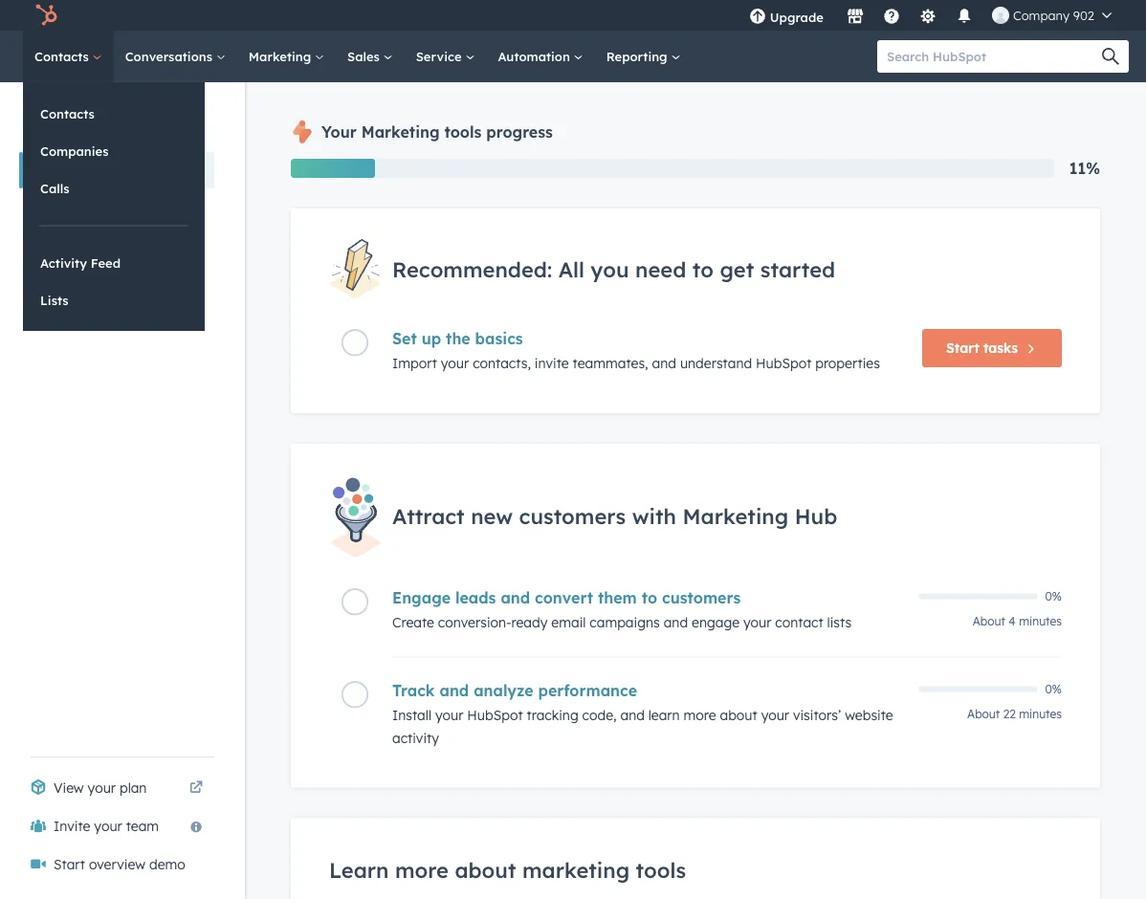 Task type: vqa. For each thing, say whether or not it's contained in the screenshot.
need
yes



Task type: locate. For each thing, give the bounding box(es) containing it.
1 vertical spatial to
[[642, 588, 657, 607]]

sales down calls
[[31, 198, 64, 215]]

your right install
[[435, 706, 463, 723]]

service
[[416, 48, 465, 64], [95, 234, 142, 251]]

0 vertical spatial more
[[684, 706, 716, 723]]

1 vertical spatial start
[[54, 856, 85, 873]]

hubspot
[[756, 355, 812, 372], [467, 706, 523, 723]]

hubspot down analyze
[[467, 706, 523, 723]]

more inside track and analyze performance install your hubspot tracking code, and learn more about your visitors' website activity
[[684, 706, 716, 723]]

contacts,
[[473, 355, 531, 372]]

about left 4
[[973, 614, 1005, 628]]

1 horizontal spatial to
[[692, 256, 714, 282]]

your inside the 'set up the basics import your contacts, invite teammates, and understand hubspot properties'
[[441, 355, 469, 372]]

demo
[[149, 856, 185, 873]]

upgrade
[[770, 9, 824, 25]]

(cms)
[[85, 271, 123, 287]]

set
[[392, 329, 417, 348]]

Search HubSpot search field
[[877, 40, 1112, 73]]

0 vertical spatial about
[[973, 614, 1005, 628]]

properties
[[815, 355, 880, 372]]

and down engage leads and convert them to customers button at the bottom
[[664, 614, 688, 630]]

0 vertical spatial about
[[720, 706, 757, 723]]

your left team
[[94, 818, 122, 835]]

0 vertical spatial start
[[946, 340, 979, 357]]

settings image
[[919, 9, 936, 26]]

1 minutes from the top
[[1019, 614, 1062, 628]]

0 horizontal spatial hubspot
[[467, 706, 523, 723]]

1 vertical spatial hubspot
[[467, 706, 523, 723]]

service link
[[404, 31, 486, 82]]

about left 22
[[967, 706, 1000, 721]]

0 horizontal spatial start
[[54, 856, 85, 873]]

minutes right 22
[[1019, 706, 1062, 721]]

and down set up the basics button
[[652, 355, 676, 372]]

tools right marketing
[[636, 857, 686, 883]]

website
[[31, 271, 81, 287]]

start inside button
[[946, 340, 979, 357]]

your left plan
[[88, 780, 116, 796]]

1 horizontal spatial start
[[946, 340, 979, 357]]

up
[[422, 329, 441, 348]]

tools left 'progress'
[[444, 122, 482, 142]]

contacts down hubspot link at the left of the page
[[34, 48, 93, 64]]

customers up engage
[[662, 588, 741, 607]]

your
[[321, 122, 357, 142]]

user
[[31, 115, 74, 139]]

view your plan
[[54, 780, 147, 796]]

your left visitors'
[[761, 706, 789, 723]]

company
[[1013, 7, 1070, 23]]

start down invite
[[54, 856, 85, 873]]

1 horizontal spatial tools
[[636, 857, 686, 883]]

contacts link
[[23, 31, 114, 82], [23, 96, 205, 132]]

1 horizontal spatial sales
[[347, 48, 383, 64]]

0% for engage leads and convert them to customers
[[1045, 589, 1062, 604]]

learn more about marketing tools
[[329, 857, 686, 883]]

0%
[[1045, 589, 1062, 604], [1045, 682, 1062, 696]]

need
[[635, 256, 686, 282]]

your inside invite your team button
[[94, 818, 122, 835]]

hub
[[795, 503, 837, 529]]

start left 'tasks' on the top of page
[[946, 340, 979, 357]]

1 vertical spatial service
[[95, 234, 142, 251]]

marketing inside 'button'
[[31, 162, 94, 178]]

1 horizontal spatial more
[[684, 706, 716, 723]]

engage leads and convert them to customers button
[[392, 588, 907, 607]]

hubspot inside the 'set up the basics import your contacts, invite teammates, and understand hubspot properties'
[[756, 355, 812, 372]]

0 horizontal spatial to
[[642, 588, 657, 607]]

0 vertical spatial to
[[692, 256, 714, 282]]

and
[[652, 355, 676, 372], [501, 588, 530, 607], [664, 614, 688, 630], [440, 681, 469, 700], [620, 706, 645, 723]]

upgrade image
[[749, 9, 766, 26]]

1 vertical spatial sales
[[31, 198, 64, 215]]

marketplaces image
[[847, 9, 864, 26]]

minutes right 4
[[1019, 614, 1062, 628]]

0% up about 22 minutes
[[1045, 682, 1062, 696]]

sales
[[347, 48, 383, 64], [31, 198, 64, 215]]

help button
[[875, 0, 908, 31]]

2 0% from the top
[[1045, 682, 1062, 696]]

start tasks button
[[922, 329, 1062, 368]]

more
[[684, 706, 716, 723], [395, 857, 449, 883]]

more right the "learn"
[[395, 857, 449, 883]]

customers
[[519, 503, 626, 529], [662, 588, 741, 607]]

teammates,
[[573, 355, 648, 372]]

import
[[392, 355, 437, 372]]

overview
[[89, 856, 145, 873]]

set up the basics import your contacts, invite teammates, and understand hubspot properties
[[392, 329, 880, 372]]

customer service
[[31, 234, 142, 251]]

team
[[126, 818, 159, 835]]

set up the basics button
[[392, 329, 907, 348]]

link opens in a new window image
[[189, 782, 203, 795]]

customers right new
[[519, 503, 626, 529]]

service inside button
[[95, 234, 142, 251]]

lists link
[[23, 282, 205, 319]]

contacts link down hubspot link at the left of the page
[[23, 31, 114, 82]]

plan
[[120, 780, 147, 796]]

campaigns
[[590, 614, 660, 630]]

0 horizontal spatial more
[[395, 857, 449, 883]]

tools
[[444, 122, 482, 142], [636, 857, 686, 883]]

about
[[973, 614, 1005, 628], [967, 706, 1000, 721]]

more right learn
[[684, 706, 716, 723]]

0 horizontal spatial tools
[[444, 122, 482, 142]]

1 contacts link from the top
[[23, 31, 114, 82]]

1 horizontal spatial service
[[416, 48, 465, 64]]

0 horizontal spatial sales
[[31, 198, 64, 215]]

1 horizontal spatial hubspot
[[756, 355, 812, 372]]

companies link
[[23, 133, 205, 169]]

0% up about 4 minutes
[[1045, 589, 1062, 604]]

0 vertical spatial contacts link
[[23, 31, 114, 82]]

start overview demo
[[54, 856, 185, 873]]

contacts link up companies link
[[23, 96, 205, 132]]

and right track at the bottom left of page
[[440, 681, 469, 700]]

your down the
[[441, 355, 469, 372]]

about 22 minutes
[[967, 706, 1062, 721]]

0 vertical spatial sales
[[347, 48, 383, 64]]

1 vertical spatial contacts link
[[23, 96, 205, 132]]

track and analyze performance install your hubspot tracking code, and learn more about your visitors' website activity
[[392, 681, 893, 746]]

activity feed link
[[23, 245, 205, 281]]

0% for track and analyze performance
[[1045, 682, 1062, 696]]

recommended: all you need to get started
[[392, 256, 835, 282]]

service up feed
[[95, 234, 142, 251]]

1 vertical spatial about
[[967, 706, 1000, 721]]

your inside "engage leads and convert them to customers create conversion-ready email campaigns and engage your contact lists"
[[743, 614, 771, 630]]

1 vertical spatial minutes
[[1019, 706, 1062, 721]]

start for start overview demo
[[54, 856, 85, 873]]

link opens in a new window image
[[189, 777, 203, 800]]

contacts up companies
[[40, 106, 95, 121]]

get
[[720, 256, 754, 282]]

calls
[[40, 180, 69, 196]]

search image
[[1102, 48, 1119, 65]]

customer service button
[[19, 225, 214, 261]]

your
[[441, 355, 469, 372], [743, 614, 771, 630], [435, 706, 463, 723], [761, 706, 789, 723], [88, 780, 116, 796], [94, 818, 122, 835]]

1 vertical spatial contacts
[[40, 106, 95, 121]]

customer
[[31, 234, 92, 251]]

marketing
[[249, 48, 315, 64], [361, 122, 440, 142], [31, 162, 94, 178], [683, 503, 788, 529]]

0 vertical spatial minutes
[[1019, 614, 1062, 628]]

marketing right the your
[[361, 122, 440, 142]]

1 vertical spatial customers
[[662, 588, 741, 607]]

2 minutes from the top
[[1019, 706, 1062, 721]]

0 vertical spatial contacts
[[34, 48, 93, 64]]

about
[[720, 706, 757, 723], [455, 857, 516, 883]]

sales right marketing link
[[347, 48, 383, 64]]

1 horizontal spatial about
[[720, 706, 757, 723]]

0 horizontal spatial service
[[95, 234, 142, 251]]

and down track and analyze performance button
[[620, 706, 645, 723]]

conversion-
[[438, 614, 511, 630]]

service right sales link
[[416, 48, 465, 64]]

0 vertical spatial hubspot
[[756, 355, 812, 372]]

about right learn
[[720, 706, 757, 723]]

minutes
[[1019, 614, 1062, 628], [1019, 706, 1062, 721]]

0 horizontal spatial about
[[455, 857, 516, 883]]

all
[[558, 256, 584, 282]]

website
[[845, 706, 893, 723]]

start
[[946, 340, 979, 357], [54, 856, 85, 873]]

performance
[[538, 681, 637, 700]]

to left get
[[692, 256, 714, 282]]

contacts inside menu
[[40, 106, 95, 121]]

with
[[632, 503, 676, 529]]

marketing up calls
[[31, 162, 94, 178]]

0 horizontal spatial customers
[[519, 503, 626, 529]]

about left marketing
[[455, 857, 516, 883]]

progress
[[486, 122, 553, 142]]

code,
[[582, 706, 617, 723]]

1 0% from the top
[[1045, 589, 1062, 604]]

1 horizontal spatial customers
[[662, 588, 741, 607]]

hubspot left properties
[[756, 355, 812, 372]]

0 vertical spatial 0%
[[1045, 589, 1062, 604]]

menu
[[737, 0, 1123, 38]]

your right engage
[[743, 614, 771, 630]]

1 vertical spatial 0%
[[1045, 682, 1062, 696]]

about 4 minutes
[[973, 614, 1062, 628]]

lists
[[40, 292, 68, 308]]

to right them
[[642, 588, 657, 607]]

invite
[[535, 355, 569, 372]]

marketing button
[[19, 152, 214, 188]]



Task type: describe. For each thing, give the bounding box(es) containing it.
guide
[[80, 115, 136, 139]]

4
[[1009, 614, 1016, 628]]

your inside view your plan link
[[88, 780, 116, 796]]

calls link
[[23, 170, 205, 207]]

recommended:
[[392, 256, 552, 282]]

invite your team button
[[19, 807, 214, 846]]

11%
[[1069, 159, 1100, 178]]

contact
[[775, 614, 823, 630]]

engage
[[392, 588, 451, 607]]

website (cms) button
[[19, 261, 214, 298]]

and inside the 'set up the basics import your contacts, invite teammates, and understand hubspot properties'
[[652, 355, 676, 372]]

understand
[[680, 355, 752, 372]]

view
[[54, 780, 84, 796]]

feed
[[91, 255, 121, 271]]

new
[[471, 503, 513, 529]]

customers inside "engage leads and convert them to customers create conversion-ready email campaigns and engage your contact lists"
[[662, 588, 741, 607]]

menu containing company 902
[[737, 0, 1123, 38]]

email
[[551, 614, 586, 630]]

tracking
[[527, 706, 578, 723]]

0 vertical spatial tools
[[444, 122, 482, 142]]

marketing
[[522, 857, 630, 883]]

minutes for track and analyze performance
[[1019, 706, 1062, 721]]

marketplaces button
[[835, 0, 875, 31]]

them
[[598, 588, 637, 607]]

about for engage leads and convert them to customers
[[973, 614, 1005, 628]]

attract new customers with marketing hub
[[392, 503, 837, 529]]

help image
[[883, 9, 900, 26]]

install
[[392, 706, 432, 723]]

to inside "engage leads and convert them to customers create conversion-ready email campaigns and engage your contact lists"
[[642, 588, 657, 607]]

sales inside button
[[31, 198, 64, 215]]

leads
[[455, 588, 496, 607]]

attract
[[392, 503, 465, 529]]

marketing left "hub" in the bottom of the page
[[683, 503, 788, 529]]

ready
[[511, 614, 548, 630]]

notifications image
[[956, 9, 973, 26]]

sales button
[[19, 188, 214, 225]]

minutes for engage leads and convert them to customers
[[1019, 614, 1062, 628]]

notifications button
[[948, 0, 980, 31]]

companies
[[40, 143, 109, 159]]

learn
[[648, 706, 680, 723]]

view your plan link
[[19, 769, 214, 807]]

mateo roberts image
[[992, 7, 1009, 24]]

reporting link
[[595, 31, 692, 82]]

22
[[1003, 706, 1016, 721]]

conversations
[[125, 48, 216, 64]]

0 vertical spatial service
[[416, 48, 465, 64]]

hubspot image
[[34, 4, 57, 27]]

automation
[[498, 48, 574, 64]]

invite
[[54, 818, 90, 835]]

sales link
[[336, 31, 404, 82]]

and up ready
[[501, 588, 530, 607]]

your marketing tools progress progress bar
[[291, 159, 375, 178]]

marketing left sales link
[[249, 48, 315, 64]]

activity
[[40, 255, 87, 271]]

about inside track and analyze performance install your hubspot tracking code, and learn more about your visitors' website activity
[[720, 706, 757, 723]]

convert
[[535, 588, 593, 607]]

conversations link
[[114, 31, 237, 82]]

company 902 button
[[980, 0, 1123, 31]]

hubspot link
[[23, 4, 72, 27]]

engage
[[692, 614, 740, 630]]

2 contacts link from the top
[[23, 96, 205, 132]]

settings link
[[908, 0, 948, 31]]

1 vertical spatial tools
[[636, 857, 686, 883]]

track
[[392, 681, 435, 700]]

engage leads and convert them to customers create conversion-ready email campaigns and engage your contact lists
[[392, 588, 852, 630]]

company 902
[[1013, 7, 1094, 23]]

1 vertical spatial more
[[395, 857, 449, 883]]

start overview demo link
[[19, 846, 214, 884]]

the
[[446, 329, 470, 348]]

start for start tasks
[[946, 340, 979, 357]]

hubspot inside track and analyze performance install your hubspot tracking code, and learn more about your visitors' website activity
[[467, 706, 523, 723]]

analyze
[[474, 681, 533, 700]]

user guide views element
[[19, 82, 214, 298]]

started
[[760, 256, 835, 282]]

about for track and analyze performance
[[967, 706, 1000, 721]]

1 vertical spatial about
[[455, 857, 516, 883]]

search button
[[1093, 40, 1129, 73]]

lists
[[827, 614, 852, 630]]

reporting
[[606, 48, 671, 64]]

activity
[[392, 729, 439, 746]]

create
[[392, 614, 434, 630]]

marketing link
[[237, 31, 336, 82]]

0 vertical spatial customers
[[519, 503, 626, 529]]

user guide
[[31, 115, 136, 139]]

website (cms)
[[31, 271, 123, 287]]

contacts menu
[[23, 82, 205, 331]]

learn
[[329, 857, 389, 883]]

your marketing tools progress
[[321, 122, 553, 142]]

tasks
[[983, 340, 1018, 357]]

basics
[[475, 329, 523, 348]]

track and analyze performance button
[[392, 681, 907, 700]]

902
[[1073, 7, 1094, 23]]



